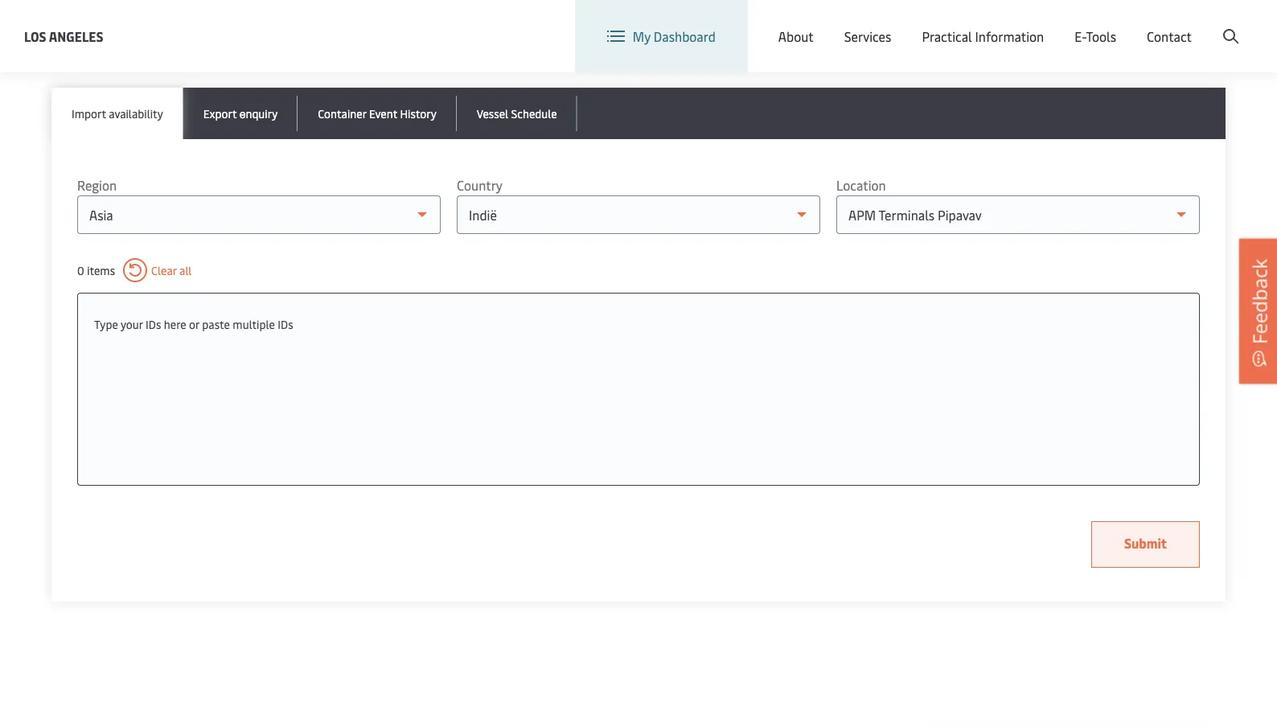 Task type: locate. For each thing, give the bounding box(es) containing it.
ids
[[146, 316, 161, 332], [278, 316, 293, 332]]

los angeles link
[[24, 26, 103, 46]]

tab list
[[51, 88, 1226, 139]]

location
[[866, 15, 916, 32], [837, 177, 887, 194]]

vessel schedule
[[477, 105, 557, 121]]

import availability
[[72, 105, 163, 121]]

0
[[77, 263, 84, 278]]

all
[[180, 263, 192, 278]]

type
[[94, 316, 118, 332]]

vessel schedule button
[[457, 88, 578, 139]]

practical information button
[[922, 0, 1045, 72]]

clear all button
[[123, 258, 192, 282]]

0 vertical spatial location
[[866, 15, 916, 32]]

about button
[[779, 0, 814, 72]]

ids right your
[[146, 316, 161, 332]]

None text field
[[94, 310, 1184, 339]]

type your ids here or paste multiple ids
[[94, 316, 293, 332]]

tools
[[1087, 28, 1117, 45]]

ids right the multiple at the left top
[[278, 316, 293, 332]]

about
[[779, 28, 814, 45]]

location inside button
[[866, 15, 916, 32]]

1 horizontal spatial ids
[[278, 316, 293, 332]]

contact
[[1147, 28, 1192, 45]]

/
[[1151, 15, 1157, 32]]

my
[[633, 28, 651, 45]]

0 horizontal spatial ids
[[146, 316, 161, 332]]

practical
[[922, 28, 973, 45]]

import
[[72, 105, 106, 121]]

multiple
[[233, 316, 275, 332]]

availability
[[109, 105, 163, 121]]

global menu button
[[932, 0, 1057, 48]]

history
[[400, 105, 437, 121]]

services button
[[845, 0, 892, 72]]



Task type: vqa. For each thing, say whether or not it's contained in the screenshot.
required.
no



Task type: describe. For each thing, give the bounding box(es) containing it.
import availability button
[[51, 88, 183, 139]]

region
[[77, 177, 117, 194]]

practical information
[[922, 28, 1045, 45]]

account
[[1200, 15, 1247, 32]]

tab list containing import availability
[[51, 88, 1226, 139]]

2 ids from the left
[[278, 316, 293, 332]]

los angeles
[[24, 27, 103, 45]]

container
[[318, 105, 367, 121]]

global menu
[[968, 15, 1041, 32]]

login / create account link
[[1087, 0, 1247, 47]]

0 items
[[77, 263, 115, 278]]

e-tools
[[1075, 28, 1117, 45]]

angeles
[[49, 27, 103, 45]]

export
[[203, 105, 237, 121]]

container event history
[[318, 105, 437, 121]]

contact button
[[1147, 0, 1192, 72]]

еnquiry
[[240, 105, 278, 121]]

your
[[121, 316, 143, 332]]

my dashboard button
[[607, 0, 716, 72]]

my dashboard
[[633, 28, 716, 45]]

menu
[[1008, 15, 1041, 32]]

items
[[87, 263, 115, 278]]

global
[[968, 15, 1005, 32]]

or
[[189, 316, 199, 332]]

e-
[[1075, 28, 1087, 45]]

vessel
[[477, 105, 509, 121]]

clear all
[[151, 263, 192, 278]]

information
[[976, 28, 1045, 45]]

paste
[[202, 316, 230, 332]]

clear
[[151, 263, 177, 278]]

login / create account
[[1117, 15, 1247, 32]]

1 ids from the left
[[146, 316, 161, 332]]

feedback
[[1247, 259, 1273, 344]]

switch location
[[825, 15, 916, 32]]

switch
[[825, 15, 863, 32]]

here
[[164, 316, 186, 332]]

services
[[845, 28, 892, 45]]

dashboard
[[654, 28, 716, 45]]

country
[[457, 177, 503, 194]]

event
[[369, 105, 397, 121]]

submit
[[1125, 535, 1168, 552]]

los
[[24, 27, 46, 45]]

switch location button
[[799, 15, 916, 32]]

create
[[1160, 15, 1197, 32]]

schedule
[[511, 105, 557, 121]]

1 vertical spatial location
[[837, 177, 887, 194]]

feedback button
[[1240, 239, 1278, 384]]

export еnquiry button
[[183, 88, 298, 139]]

export еnquiry
[[203, 105, 278, 121]]

login
[[1117, 15, 1149, 32]]

e-tools button
[[1075, 0, 1117, 72]]

submit button
[[1092, 521, 1201, 568]]

container event history button
[[298, 88, 457, 139]]



